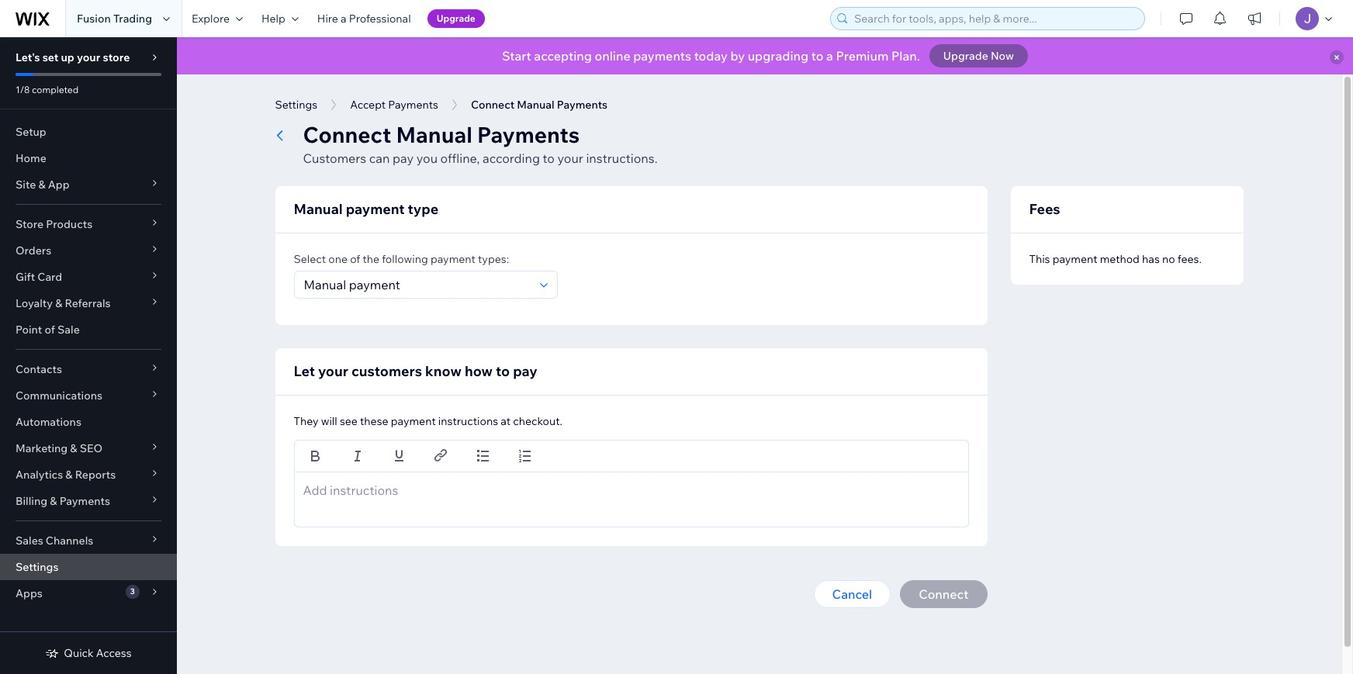 Task type: describe. For each thing, give the bounding box(es) containing it.
to inside connect manual payments customers can pay you offline, according to your instructions.
[[543, 151, 555, 166]]

1/8
[[16, 84, 30, 95]]

fusion trading
[[77, 12, 152, 26]]

store
[[103, 50, 130, 64]]

analytics
[[16, 468, 63, 482]]

a inside alert
[[826, 48, 833, 64]]

cancel
[[832, 587, 872, 602]]

quick
[[64, 646, 94, 660]]

payments
[[633, 48, 691, 64]]

let your customers know how to pay
[[294, 362, 537, 380]]

start
[[502, 48, 531, 64]]

fusion
[[77, 12, 111, 26]]

connect manual payments customers can pay you offline, according to your instructions.
[[303, 121, 658, 166]]

1 vertical spatial manual
[[294, 200, 343, 218]]

completed
[[32, 84, 79, 95]]

3
[[130, 587, 135, 597]]

upgrade now
[[943, 49, 1014, 63]]

sales
[[16, 534, 43, 548]]

your inside sidebar element
[[77, 50, 100, 64]]

billing & payments
[[16, 494, 110, 508]]

payments for &
[[59, 494, 110, 508]]

quick access
[[64, 646, 132, 660]]

manual payment type
[[294, 200, 439, 218]]

store products button
[[0, 211, 177, 237]]

site & app button
[[0, 171, 177, 198]]

payment left the types:
[[431, 252, 476, 266]]

select
[[294, 252, 326, 266]]

upgrade for upgrade
[[437, 12, 476, 24]]

& for marketing
[[70, 442, 77, 456]]

marketing
[[16, 442, 68, 456]]

1 horizontal spatial of
[[350, 252, 360, 266]]

explore
[[192, 12, 230, 26]]

store
[[16, 217, 44, 231]]

quick access button
[[45, 646, 132, 660]]

has
[[1142, 252, 1160, 266]]

connect
[[303, 121, 391, 148]]

0 horizontal spatial a
[[341, 12, 347, 26]]

contacts button
[[0, 356, 177, 383]]

apps
[[16, 587, 42, 601]]

upgrade now button
[[930, 44, 1028, 68]]

online
[[595, 48, 631, 64]]

communications button
[[0, 383, 177, 409]]

Select one of the following payment types: field
[[299, 272, 535, 298]]

the
[[363, 252, 379, 266]]

card
[[37, 270, 62, 284]]

site & app
[[16, 178, 70, 192]]

automations
[[16, 415, 81, 429]]

they
[[294, 414, 319, 428]]

hire a professional
[[317, 12, 411, 26]]

channels
[[46, 534, 93, 548]]

your inside connect manual payments customers can pay you offline, according to your instructions.
[[558, 151, 583, 166]]

loyalty & referrals
[[16, 296, 111, 310]]

2 vertical spatial your
[[318, 362, 348, 380]]

trading
[[113, 12, 152, 26]]

analytics & reports
[[16, 468, 116, 482]]

site
[[16, 178, 36, 192]]

fees
[[1029, 200, 1060, 218]]

method
[[1100, 252, 1140, 266]]

you
[[416, 151, 438, 166]]

pay inside connect manual payments customers can pay you offline, according to your instructions.
[[393, 151, 414, 166]]

payment right these
[[391, 414, 436, 428]]

can
[[369, 151, 390, 166]]

1/8 completed
[[16, 84, 79, 95]]

by
[[731, 48, 745, 64]]

& for site
[[38, 178, 45, 192]]

up
[[61, 50, 74, 64]]

set
[[42, 50, 58, 64]]

& for loyalty
[[55, 296, 62, 310]]

payments inside button
[[388, 98, 438, 112]]

help button
[[252, 0, 308, 37]]

professional
[[349, 12, 411, 26]]

instructions
[[438, 414, 498, 428]]

plan.
[[892, 48, 920, 64]]

no
[[1162, 252, 1175, 266]]

setup link
[[0, 119, 177, 145]]

payments for manual
[[477, 121, 580, 148]]

let's
[[16, 50, 40, 64]]

sale
[[57, 323, 80, 337]]

automations link
[[0, 409, 177, 435]]

let
[[294, 362, 315, 380]]

point of sale
[[16, 323, 80, 337]]

settings for 'settings' button
[[275, 98, 317, 112]]

point
[[16, 323, 42, 337]]

app
[[48, 178, 70, 192]]



Task type: locate. For each thing, give the bounding box(es) containing it.
upgrade right professional
[[437, 12, 476, 24]]

payments up according
[[477, 121, 580, 148]]

loyalty & referrals button
[[0, 290, 177, 317]]

2 vertical spatial to
[[496, 362, 510, 380]]

& for billing
[[50, 494, 57, 508]]

products
[[46, 217, 92, 231]]

to right according
[[543, 151, 555, 166]]

according
[[483, 151, 540, 166]]

& right the loyalty
[[55, 296, 62, 310]]

settings inside button
[[275, 98, 317, 112]]

payments down analytics & reports popup button at the left
[[59, 494, 110, 508]]

marketing & seo
[[16, 442, 103, 456]]

1 vertical spatial of
[[45, 323, 55, 337]]

following
[[382, 252, 428, 266]]

& for analytics
[[65, 468, 73, 482]]

0 horizontal spatial upgrade
[[437, 12, 476, 24]]

upgrade button
[[427, 9, 485, 28]]

None text field
[[294, 472, 969, 528]]

1 vertical spatial to
[[543, 151, 555, 166]]

help
[[261, 12, 285, 26]]

your
[[77, 50, 100, 64], [558, 151, 583, 166], [318, 362, 348, 380]]

& inside 'marketing & seo' "popup button"
[[70, 442, 77, 456]]

0 horizontal spatial to
[[496, 362, 510, 380]]

these
[[360, 414, 388, 428]]

0 horizontal spatial pay
[[393, 151, 414, 166]]

sidebar element
[[0, 37, 177, 674]]

settings for settings link
[[16, 560, 59, 574]]

0 vertical spatial of
[[350, 252, 360, 266]]

of left the
[[350, 252, 360, 266]]

0 horizontal spatial of
[[45, 323, 55, 337]]

& left seo
[[70, 442, 77, 456]]

& inside billing & payments popup button
[[50, 494, 57, 508]]

upgrading
[[748, 48, 809, 64]]

1 horizontal spatial settings
[[275, 98, 317, 112]]

at
[[501, 414, 511, 428]]

Search for tools, apps, help & more... field
[[850, 8, 1140, 29]]

manual up select
[[294, 200, 343, 218]]

contacts
[[16, 362, 62, 376]]

a right the 'hire'
[[341, 12, 347, 26]]

hire a professional link
[[308, 0, 420, 37]]

1 horizontal spatial pay
[[513, 362, 537, 380]]

now
[[991, 49, 1014, 63]]

one
[[328, 252, 348, 266]]

your left instructions.
[[558, 151, 583, 166]]

& left reports
[[65, 468, 73, 482]]

settings
[[275, 98, 317, 112], [16, 560, 59, 574]]

1 vertical spatial settings
[[16, 560, 59, 574]]

0 vertical spatial to
[[811, 48, 824, 64]]

customers
[[351, 362, 422, 380]]

1 vertical spatial payments
[[477, 121, 580, 148]]

home
[[16, 151, 46, 165]]

accepting
[[534, 48, 592, 64]]

2 vertical spatial payments
[[59, 494, 110, 508]]

accept payments
[[350, 98, 438, 112]]

see
[[340, 414, 358, 428]]

will
[[321, 414, 337, 428]]

a
[[341, 12, 347, 26], [826, 48, 833, 64]]

& right site
[[38, 178, 45, 192]]

payment left type at the top
[[346, 200, 405, 218]]

1 vertical spatial upgrade
[[943, 49, 988, 63]]

0 vertical spatial settings
[[275, 98, 317, 112]]

settings down sales
[[16, 560, 59, 574]]

0 vertical spatial payments
[[388, 98, 438, 112]]

0 vertical spatial your
[[77, 50, 100, 64]]

2 horizontal spatial payments
[[477, 121, 580, 148]]

1 vertical spatial your
[[558, 151, 583, 166]]

1 horizontal spatial upgrade
[[943, 49, 988, 63]]

point of sale link
[[0, 317, 177, 343]]

to right how
[[496, 362, 510, 380]]

0 vertical spatial pay
[[393, 151, 414, 166]]

upgrade for upgrade now
[[943, 49, 988, 63]]

manual up you
[[396, 121, 472, 148]]

0 vertical spatial a
[[341, 12, 347, 26]]

hire
[[317, 12, 338, 26]]

0 horizontal spatial payments
[[59, 494, 110, 508]]

payments
[[388, 98, 438, 112], [477, 121, 580, 148], [59, 494, 110, 508]]

analytics & reports button
[[0, 462, 177, 488]]

pay
[[393, 151, 414, 166], [513, 362, 537, 380]]

premium
[[836, 48, 889, 64]]

gift card button
[[0, 264, 177, 290]]

cancel button
[[814, 580, 891, 608]]

& inside site & app popup button
[[38, 178, 45, 192]]

seo
[[80, 442, 103, 456]]

0 horizontal spatial settings
[[16, 560, 59, 574]]

0 horizontal spatial manual
[[294, 200, 343, 218]]

upgrade
[[437, 12, 476, 24], [943, 49, 988, 63]]

settings link
[[0, 554, 177, 580]]

marketing & seo button
[[0, 435, 177, 462]]

settings inside sidebar element
[[16, 560, 59, 574]]

& inside analytics & reports popup button
[[65, 468, 73, 482]]

to right upgrading
[[811, 48, 824, 64]]

& inside loyalty & referrals popup button
[[55, 296, 62, 310]]

they will see these payment instructions at checkout.
[[294, 414, 563, 428]]

1 horizontal spatial manual
[[396, 121, 472, 148]]

2 horizontal spatial to
[[811, 48, 824, 64]]

& right billing
[[50, 494, 57, 508]]

payments right the 'accept'
[[388, 98, 438, 112]]

a left premium
[[826, 48, 833, 64]]

of
[[350, 252, 360, 266], [45, 323, 55, 337]]

&
[[38, 178, 45, 192], [55, 296, 62, 310], [70, 442, 77, 456], [65, 468, 73, 482], [50, 494, 57, 508]]

2 horizontal spatial your
[[558, 151, 583, 166]]

sales channels
[[16, 534, 93, 548]]

of inside sidebar element
[[45, 323, 55, 337]]

to inside the start accepting online payments today by upgrading to a premium plan. alert
[[811, 48, 824, 64]]

this payment method has no fees.
[[1029, 252, 1202, 266]]

payments inside connect manual payments customers can pay you offline, according to your instructions.
[[477, 121, 580, 148]]

settings button
[[267, 93, 325, 116]]

your right let
[[318, 362, 348, 380]]

0 horizontal spatial your
[[77, 50, 100, 64]]

sales channels button
[[0, 528, 177, 554]]

upgrade inside the start accepting online payments today by upgrading to a premium plan. alert
[[943, 49, 988, 63]]

start accepting online payments today by upgrading to a premium plan.
[[502, 48, 920, 64]]

0 vertical spatial upgrade
[[437, 12, 476, 24]]

payment right this
[[1053, 252, 1098, 266]]

1 vertical spatial pay
[[513, 362, 537, 380]]

home link
[[0, 145, 177, 171]]

offline,
[[440, 151, 480, 166]]

instructions.
[[586, 151, 658, 166]]

know
[[425, 362, 462, 380]]

your right up
[[77, 50, 100, 64]]

start accepting online payments today by upgrading to a premium plan. alert
[[177, 37, 1353, 74]]

1 vertical spatial a
[[826, 48, 833, 64]]

gift
[[16, 270, 35, 284]]

access
[[96, 646, 132, 660]]

1 horizontal spatial to
[[543, 151, 555, 166]]

checkout.
[[513, 414, 563, 428]]

communications
[[16, 389, 102, 403]]

of left sale
[[45, 323, 55, 337]]

accept payments button
[[342, 93, 446, 116]]

types:
[[478, 252, 509, 266]]

manual
[[396, 121, 472, 148], [294, 200, 343, 218]]

pay right can
[[393, 151, 414, 166]]

upgrade left now
[[943, 49, 988, 63]]

loyalty
[[16, 296, 53, 310]]

1 horizontal spatial your
[[318, 362, 348, 380]]

payments inside popup button
[[59, 494, 110, 508]]

0 vertical spatial manual
[[396, 121, 472, 148]]

to
[[811, 48, 824, 64], [543, 151, 555, 166], [496, 362, 510, 380]]

1 horizontal spatial payments
[[388, 98, 438, 112]]

accept
[[350, 98, 386, 112]]

1 horizontal spatial a
[[826, 48, 833, 64]]

manual inside connect manual payments customers can pay you offline, according to your instructions.
[[396, 121, 472, 148]]

pay right how
[[513, 362, 537, 380]]

referrals
[[65, 296, 111, 310]]

this
[[1029, 252, 1050, 266]]

orders
[[16, 244, 51, 258]]

orders button
[[0, 237, 177, 264]]

settings up connect at the left top of the page
[[275, 98, 317, 112]]

fees.
[[1178, 252, 1202, 266]]

store products
[[16, 217, 92, 231]]

type
[[408, 200, 439, 218]]

customers
[[303, 151, 366, 166]]



Task type: vqa. For each thing, say whether or not it's contained in the screenshot.
alert
no



